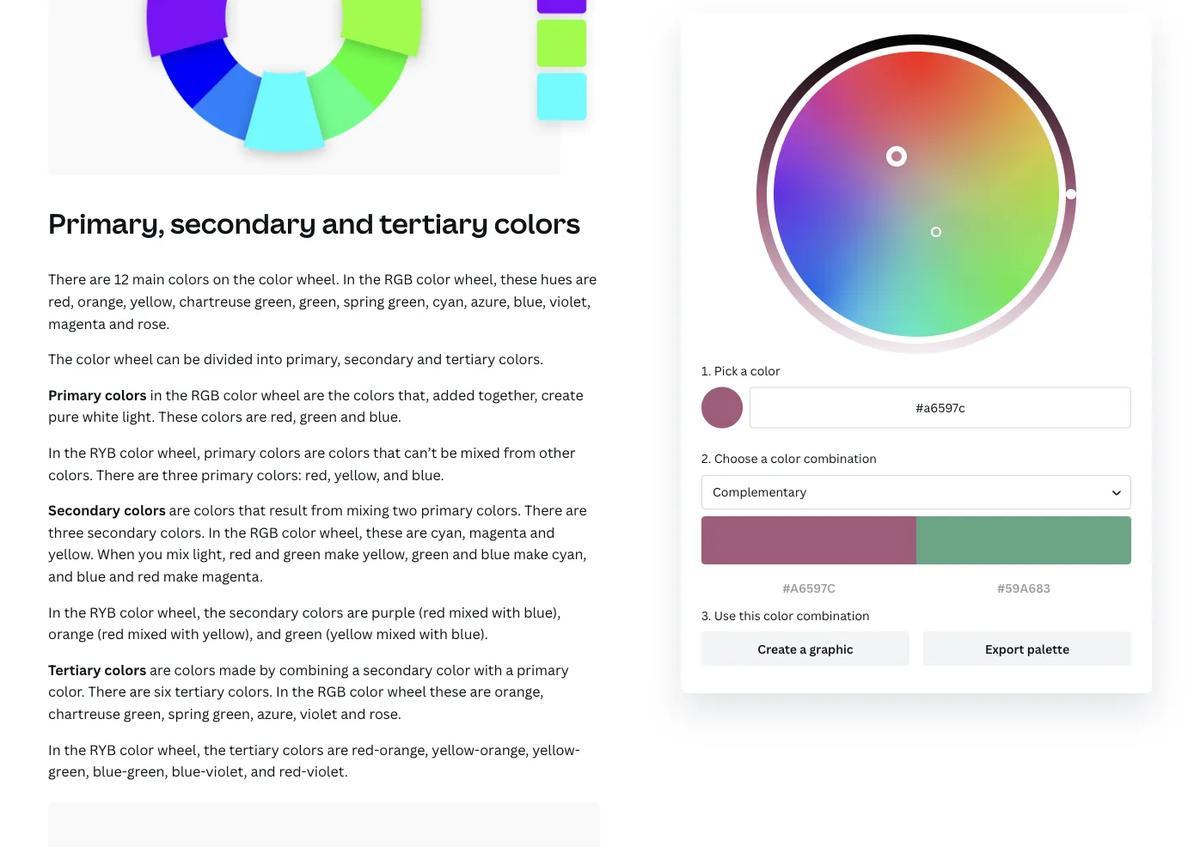 Task type: describe. For each thing, give the bounding box(es) containing it.
color inside in the ryb color wheel, the secondary colors are purple (red mixed with blue), orange (red mixed with yellow), and green (yellow mixed with blue).
[[119, 603, 154, 621]]

blue,
[[514, 292, 546, 311]]

in the ryb color wheel, the secondary colors are purple (red mixed with blue), orange (red mixed with yellow), and green (yellow mixed with blue).
[[48, 603, 561, 643]]

primary,
[[48, 204, 165, 242]]

3.
[[702, 607, 711, 624]]

tertiary colors
[[48, 661, 146, 679]]

and inside in the rgb color wheel are the colors that, added together, create pure white light. these colors are red, green and blue.
[[341, 408, 366, 426]]

colors right these
[[201, 408, 242, 426]]

combination for 2. choose a color combination
[[804, 450, 877, 467]]

colors inside there are 12 main colors on the color wheel. in the rgb color wheel, these hues are red, orange, yellow, chartreuse green, green, spring green, cyan, azure, blue, violet, magenta and rose.
[[168, 270, 209, 289]]

pure
[[48, 408, 79, 426]]

the down made
[[204, 741, 226, 759]]

colors up colors:
[[259, 443, 301, 462]]

mixed up blue).
[[449, 603, 489, 621]]

other
[[539, 443, 576, 462]]

in the ryb color wheel, the tertiary colors are red-orange, yellow-orange, yellow- green, blue-green, blue-violet, and red-violet.
[[48, 741, 580, 781]]

when
[[97, 545, 135, 564]]

colors up you
[[124, 501, 166, 520]]

rgb inside there are 12 main colors on the color wheel. in the rgb color wheel, these hues are red, orange, yellow, chartreuse green, green, spring green, cyan, azure, blue, violet, magenta and rose.
[[384, 270, 413, 289]]

1 horizontal spatial make
[[324, 545, 359, 564]]

1.
[[702, 362, 711, 379]]

wheel, for colors
[[157, 443, 200, 462]]

wheel inside in the rgb color wheel are the colors that, added together, create pure white light. these colors are red, green and blue.
[[261, 386, 300, 404]]

1. pick a color
[[702, 362, 781, 379]]

and down when
[[109, 567, 134, 586]]

six
[[154, 683, 171, 701]]

that,
[[398, 386, 429, 404]]

2.
[[702, 450, 711, 467]]

are down blue).
[[470, 683, 491, 701]]

blue. inside in the ryb color wheel, primary colors are colors that can't be mixed from other colors. there are three primary colors: red, yellow, and blue.
[[412, 465, 444, 484]]

are left six
[[129, 683, 151, 701]]

colors inside in the ryb color wheel, the secondary colors are purple (red mixed with blue), orange (red mixed with yellow), and green (yellow mixed with blue).
[[302, 603, 344, 621]]

with left blue).
[[419, 625, 448, 643]]

secondary colors
[[48, 501, 166, 520]]

are colors that result from mixing two primary colors. there are three secondary colors. in the rgb color wheel, these are cyan, magenta and yellow. when you mix light, red and green make yellow, green and blue make cyan, and blue and red make magenta.
[[48, 501, 587, 586]]

wheel.
[[296, 270, 339, 289]]

these
[[158, 408, 198, 426]]

and up 'wheel.'
[[322, 204, 374, 242]]

the right 'wheel.'
[[359, 270, 381, 289]]

0 vertical spatial blue
[[481, 545, 510, 564]]

secondary up that,
[[344, 350, 414, 368]]

there inside there are 12 main colors on the color wheel. in the rgb color wheel, these hues are red, orange, yellow, chartreuse green, green, spring green, cyan, azure, blue, violet, magenta and rose.
[[48, 270, 86, 289]]

added
[[433, 386, 475, 404]]

in
[[150, 386, 162, 404]]

are colors made by combining a secondary color with a primary color. there are six tertiary colors. in the rgb color wheel these are orange, chartreuse green, spring green, azure, violet and rose.
[[48, 661, 569, 723]]

primary
[[48, 386, 102, 404]]

the up orange
[[64, 603, 86, 621]]

in the rgb color wheel are the colors that, added together, create pure white light. these colors are red, green and blue.
[[48, 386, 584, 426]]

secondary
[[48, 501, 121, 520]]

spring inside are colors made by combining a secondary color with a primary color. there are six tertiary colors. in the rgb color wheel these are orange, chartreuse green, spring green, azure, violet and rose.
[[168, 705, 209, 723]]

wheel, inside there are 12 main colors on the color wheel. in the rgb color wheel, these hues are red, orange, yellow, chartreuse green, green, spring green, cyan, azure, blue, violet, magenta and rose.
[[454, 270, 497, 289]]

magenta inside there are 12 main colors on the color wheel. in the rgb color wheel, these hues are red, orange, yellow, chartreuse green, green, spring green, cyan, azure, blue, violet, magenta and rose.
[[48, 314, 106, 333]]

the inside in the ryb color wheel, primary colors are colors that can't be mixed from other colors. there are three primary colors: red, yellow, and blue.
[[64, 443, 86, 462]]

are down other
[[566, 501, 587, 520]]

primary inside are colors that result from mixing two primary colors. there are three secondary colors. in the rgb color wheel, these are cyan, magenta and yellow. when you mix light, red and green make yellow, green and blue make cyan, and blue and red make magenta.
[[421, 501, 473, 520]]

violet, inside there are 12 main colors on the color wheel. in the rgb color wheel, these hues are red, orange, yellow, chartreuse green, green, spring green, cyan, azure, blue, violet, magenta and rose.
[[549, 292, 591, 311]]

main
[[132, 270, 165, 289]]

blue. inside in the rgb color wheel are the colors that, added together, create pure white light. these colors are red, green and blue.
[[369, 408, 401, 426]]

magenta inside are colors that result from mixing two primary colors. there are three secondary colors. in the rgb color wheel, these are cyan, magenta and yellow. when you mix light, red and green make yellow, green and blue make cyan, and blue and red make magenta.
[[469, 523, 527, 542]]

in inside in the ryb color wheel, primary colors are colors that can't be mixed from other colors. there are three primary colors: red, yellow, and blue.
[[48, 443, 61, 462]]

and inside in the ryb color wheel, the secondary colors are purple (red mixed with blue), orange (red mixed with yellow), and green (yellow mixed with blue).
[[256, 625, 282, 643]]

the
[[48, 350, 73, 368]]

1 vertical spatial (red
[[97, 625, 124, 643]]

tetradic colors image
[[48, 0, 600, 175]]

made
[[219, 661, 256, 679]]

primary, secondary and tertiary colors
[[48, 204, 580, 242]]

divided
[[203, 350, 253, 368]]

orange
[[48, 625, 94, 643]]

hues
[[541, 270, 572, 289]]

colors inside in the ryb color wheel, the tertiary colors are red-orange, yellow-orange, yellow- green, blue-green, blue-violet, and red-violet.
[[282, 741, 324, 759]]

color inside in the ryb color wheel, the tertiary colors are red-orange, yellow-orange, yellow- green, blue-green, blue-violet, and red-violet.
[[119, 741, 154, 759]]

on
[[213, 270, 230, 289]]

these inside there are 12 main colors on the color wheel. in the rgb color wheel, these hues are red, orange, yellow, chartreuse green, green, spring green, cyan, azure, blue, violet, magenta and rose.
[[500, 270, 537, 289]]

rgb inside are colors made by combining a secondary color with a primary color. there are six tertiary colors. in the rgb color wheel these are orange, chartreuse green, spring green, azure, violet and rose.
[[317, 683, 346, 701]]

primary, secondary and tertiary colors image
[[48, 803, 600, 848]]

colors up hues
[[494, 204, 580, 242]]

wheel inside are colors made by combining a secondary color with a primary color. there are six tertiary colors. in the rgb color wheel these are orange, chartreuse green, spring green, azure, violet and rose.
[[387, 683, 426, 701]]

in inside are colors made by combining a secondary color with a primary color. there are six tertiary colors. in the rgb color wheel these are orange, chartreuse green, spring green, azure, violet and rose.
[[276, 683, 289, 701]]

are up mix
[[169, 501, 190, 520]]

in inside are colors that result from mixing two primary colors. there are three secondary colors. in the rgb color wheel, these are cyan, magenta and yellow. when you mix light, red and green make yellow, green and blue make cyan, and blue and red make magenta.
[[208, 523, 221, 542]]

the right in
[[165, 386, 188, 404]]

three inside are colors that result from mixing two primary colors. there are three secondary colors. in the rgb color wheel, these are cyan, magenta and yellow. when you mix light, red and green make yellow, green and blue make cyan, and blue and red make magenta.
[[48, 523, 84, 542]]

light.
[[122, 408, 155, 426]]

pick
[[714, 362, 738, 379]]

red, inside in the rgb color wheel are the colors that, added together, create pure white light. these colors are red, green and blue.
[[270, 408, 296, 426]]

two
[[393, 501, 417, 520]]

cyan, inside there are 12 main colors on the color wheel. in the rgb color wheel, these hues are red, orange, yellow, chartreuse green, green, spring green, cyan, azure, blue, violet, magenta and rose.
[[432, 292, 467, 311]]

2 vertical spatial cyan,
[[552, 545, 587, 564]]

the color wheel can be divided into primary, secondary and tertiary colors.
[[48, 350, 544, 368]]

with left blue),
[[492, 603, 520, 621]]

create
[[541, 386, 584, 404]]

three inside in the ryb color wheel, primary colors are colors that can't be mixed from other colors. there are three primary colors: red, yellow, and blue.
[[162, 465, 198, 484]]

1 yellow- from the left
[[432, 741, 480, 759]]

there inside in the ryb color wheel, primary colors are colors that can't be mixed from other colors. there are three primary colors: red, yellow, and blue.
[[96, 465, 134, 484]]

in inside in the ryb color wheel, the secondary colors are purple (red mixed with blue), orange (red mixed with yellow), and green (yellow mixed with blue).
[[48, 603, 61, 621]]

and down "yellow."
[[48, 567, 73, 586]]

white
[[82, 408, 119, 426]]

mix
[[166, 545, 189, 564]]

are up six
[[150, 661, 171, 679]]

3. use this color combination
[[702, 607, 870, 624]]

2 horizontal spatial make
[[513, 545, 548, 564]]

wheel, inside are colors that result from mixing two primary colors. there are three secondary colors. in the rgb color wheel, these are cyan, magenta and yellow. when you mix light, red and green make yellow, green and blue make cyan, and blue and red make magenta.
[[319, 523, 363, 542]]

ryb for blue-
[[89, 741, 116, 759]]

secondary up on
[[170, 204, 316, 242]]

magenta.
[[202, 567, 263, 586]]

the down color.
[[64, 741, 86, 759]]

and inside there are 12 main colors on the color wheel. in the rgb color wheel, these hues are red, orange, yellow, chartreuse green, green, spring green, cyan, azure, blue, violet, magenta and rose.
[[109, 314, 134, 333]]

2 yellow- from the left
[[532, 741, 580, 759]]

rgb inside are colors that result from mixing two primary colors. there are three secondary colors. in the rgb color wheel, these are cyan, magenta and yellow. when you mix light, red and green make yellow, green and blue make cyan, and blue and red make magenta.
[[250, 523, 278, 542]]

colors left that,
[[353, 386, 395, 404]]

colors:
[[257, 465, 302, 484]]

are down primary,
[[303, 386, 325, 404]]

color inside in the ryb color wheel, primary colors are colors that can't be mixed from other colors. there are three primary colors: red, yellow, and blue.
[[119, 443, 154, 462]]

are down the into
[[246, 408, 267, 426]]

the up yellow),
[[204, 603, 226, 621]]

together,
[[478, 386, 538, 404]]

2 blue- from the left
[[171, 763, 206, 781]]

colors inside are colors made by combining a secondary color with a primary color. there are six tertiary colors. in the rgb color wheel these are orange, chartreuse green, spring green, azure, violet and rose.
[[174, 661, 216, 679]]

violet
[[300, 705, 337, 723]]

result
[[269, 501, 308, 520]]

are left 12
[[89, 270, 111, 289]]

violet.
[[307, 763, 348, 781]]

orange, inside are colors made by combining a secondary color with a primary color. there are six tertiary colors. in the rgb color wheel these are orange, chartreuse green, spring green, azure, violet and rose.
[[495, 683, 544, 701]]

yellow),
[[202, 625, 253, 643]]

are up "secondary colors"
[[138, 465, 159, 484]]

and up magenta.
[[255, 545, 280, 564]]



Task type: vqa. For each thing, say whether or not it's contained in the screenshot.
rightmost the blue
yes



Task type: locate. For each thing, give the bounding box(es) containing it.
rgb up these
[[191, 386, 220, 404]]

the up light,
[[224, 523, 246, 542]]

in inside in the ryb color wheel, the tertiary colors are red-orange, yellow-orange, yellow- green, blue-green, blue-violet, and red-violet.
[[48, 741, 61, 759]]

2 ryb from the top
[[89, 603, 116, 621]]

azure, inside are colors made by combining a secondary color with a primary color. there are six tertiary colors. in the rgb color wheel these are orange, chartreuse green, spring green, azure, violet and rose.
[[257, 705, 297, 723]]

you
[[138, 545, 163, 564]]

2 vertical spatial these
[[430, 683, 467, 701]]

color inside are colors that result from mixing two primary colors. there are three secondary colors. in the rgb color wheel, these are cyan, magenta and yellow. when you mix light, red and green make yellow, green and blue make cyan, and blue and red make magenta.
[[282, 523, 316, 542]]

0 horizontal spatial red,
[[48, 292, 74, 311]]

1 vertical spatial wheel
[[261, 386, 300, 404]]

1 vertical spatial three
[[48, 523, 84, 542]]

1 horizontal spatial blue
[[481, 545, 510, 564]]

in down pure
[[48, 443, 61, 462]]

ryb down white
[[89, 443, 116, 462]]

in down color.
[[48, 741, 61, 759]]

0 horizontal spatial blue-
[[93, 763, 127, 781]]

and down can't at the bottom of the page
[[383, 465, 408, 484]]

red, up in the ryb color wheel, primary colors are colors that can't be mixed from other colors. there are three primary colors: red, yellow, and blue.
[[270, 408, 296, 426]]

blue),
[[524, 603, 561, 621]]

from
[[504, 443, 536, 462], [311, 501, 343, 520]]

red down you
[[137, 567, 160, 586]]

1 vertical spatial ryb
[[89, 603, 116, 621]]

wheel, down "mixing"
[[319, 523, 363, 542]]

combining
[[279, 661, 349, 679]]

be right can't at the bottom of the page
[[440, 443, 457, 462]]

chartreuse inside there are 12 main colors on the color wheel. in the rgb color wheel, these hues are red, orange, yellow, chartreuse green, green, spring green, cyan, azure, blue, violet, magenta and rose.
[[179, 292, 251, 311]]

rose. inside are colors made by combining a secondary color with a primary color. there are six tertiary colors. in the rgb color wheel these are orange, chartreuse green, spring green, azure, violet and rose.
[[369, 705, 401, 723]]

rgb down result
[[250, 523, 278, 542]]

secondary down "purple"
[[363, 661, 433, 679]]

1 horizontal spatial be
[[440, 443, 457, 462]]

1 vertical spatial spring
[[168, 705, 209, 723]]

secondary inside are colors that result from mixing two primary colors. there are three secondary colors. in the rgb color wheel, these are cyan, magenta and yellow. when you mix light, red and green make yellow, green and blue make cyan, and blue and red make magenta.
[[87, 523, 157, 542]]

spring
[[343, 292, 385, 311], [168, 705, 209, 723]]

with left yellow),
[[171, 625, 199, 643]]

1 horizontal spatial blue.
[[412, 465, 444, 484]]

these inside are colors made by combining a secondary color with a primary color. there are six tertiary colors. in the rgb color wheel these are orange, chartreuse green, spring green, azure, violet and rose.
[[430, 683, 467, 701]]

1 horizontal spatial violet,
[[549, 292, 591, 311]]

1 horizontal spatial blue-
[[171, 763, 206, 781]]

2 horizontal spatial these
[[500, 270, 537, 289]]

1 horizontal spatial three
[[162, 465, 198, 484]]

purple
[[371, 603, 415, 621]]

from inside in the ryb color wheel, primary colors are colors that can't be mixed from other colors. there are three primary colors: red, yellow, and blue.
[[504, 443, 536, 462]]

are up (yellow
[[347, 603, 368, 621]]

red up magenta.
[[229, 545, 252, 564]]

and inside are colors made by combining a secondary color with a primary color. there are six tertiary colors. in the rgb color wheel these are orange, chartreuse green, spring green, azure, violet and rose.
[[341, 705, 366, 723]]

are
[[89, 270, 111, 289], [576, 270, 597, 289], [303, 386, 325, 404], [246, 408, 267, 426], [304, 443, 325, 462], [138, 465, 159, 484], [169, 501, 190, 520], [566, 501, 587, 520], [406, 523, 427, 542], [347, 603, 368, 621], [150, 661, 171, 679], [129, 683, 151, 701], [470, 683, 491, 701], [327, 741, 348, 759]]

0 vertical spatial cyan,
[[432, 292, 467, 311]]

orange, inside there are 12 main colors on the color wheel. in the rgb color wheel, these hues are red, orange, yellow, chartreuse green, green, spring green, cyan, azure, blue, violet, magenta and rose.
[[77, 292, 127, 311]]

in the ryb color wheel, primary colors are colors that can't be mixed from other colors. there are three primary colors: red, yellow, and blue.
[[48, 443, 576, 484]]

the down combining
[[292, 683, 314, 701]]

0 horizontal spatial from
[[311, 501, 343, 520]]

and
[[322, 204, 374, 242], [109, 314, 134, 333], [417, 350, 442, 368], [341, 408, 366, 426], [383, 465, 408, 484], [530, 523, 555, 542], [255, 545, 280, 564], [452, 545, 478, 564], [48, 567, 73, 586], [109, 567, 134, 586], [256, 625, 282, 643], [341, 705, 366, 723], [251, 763, 276, 781]]

there are 12 main colors on the color wheel. in the rgb color wheel, these hues are red, orange, yellow, chartreuse green, green, spring green, cyan, azure, blue, violet, magenta and rose.
[[48, 270, 597, 333]]

2. choose a color combination
[[702, 450, 877, 467]]

2 vertical spatial ryb
[[89, 741, 116, 759]]

rgb
[[384, 270, 413, 289], [191, 386, 220, 404], [250, 523, 278, 542], [317, 683, 346, 701]]

mixed right can't at the bottom of the page
[[460, 443, 500, 462]]

1 horizontal spatial magenta
[[469, 523, 527, 542]]

red
[[229, 545, 252, 564], [137, 567, 160, 586]]

1 vertical spatial violet,
[[206, 763, 247, 781]]

0 vertical spatial spring
[[343, 292, 385, 311]]

mixed up six
[[127, 625, 167, 643]]

colors. inside are colors made by combining a secondary color with a primary color. there are six tertiary colors. in the rgb color wheel these are orange, chartreuse green, spring green, azure, violet and rose.
[[228, 683, 273, 701]]

primary inside are colors made by combining a secondary color with a primary color. there are six tertiary colors. in the rgb color wheel these are orange, chartreuse green, spring green, azure, violet and rose.
[[517, 661, 569, 679]]

1 horizontal spatial these
[[430, 683, 467, 701]]

yellow, down "mixing"
[[363, 545, 408, 564]]

make down "mixing"
[[324, 545, 359, 564]]

colors right tertiary
[[104, 661, 146, 679]]

three up "yellow."
[[48, 523, 84, 542]]

0 vertical spatial magenta
[[48, 314, 106, 333]]

choose
[[714, 450, 758, 467]]

the right on
[[233, 270, 255, 289]]

0 vertical spatial violet,
[[549, 292, 591, 311]]

in
[[343, 270, 355, 289], [48, 443, 61, 462], [208, 523, 221, 542], [48, 603, 61, 621], [276, 683, 289, 701], [48, 741, 61, 759]]

red-
[[352, 741, 379, 759], [279, 763, 307, 781]]

2 horizontal spatial red,
[[305, 465, 331, 484]]

0 horizontal spatial blue.
[[369, 408, 401, 426]]

there up "secondary colors"
[[96, 465, 134, 484]]

1 horizontal spatial wheel
[[261, 386, 300, 404]]

colors
[[494, 204, 580, 242], [168, 270, 209, 289], [105, 386, 147, 404], [353, 386, 395, 404], [201, 408, 242, 426], [259, 443, 301, 462], [329, 443, 370, 462], [124, 501, 166, 520], [194, 501, 235, 520], [302, 603, 344, 621], [104, 661, 146, 679], [174, 661, 216, 679], [282, 741, 324, 759]]

yellow, inside are colors that result from mixing two primary colors. there are three secondary colors. in the rgb color wheel, these are cyan, magenta and yellow. when you mix light, red and green make yellow, green and blue make cyan, and blue and red make magenta.
[[363, 545, 408, 564]]

and up blue).
[[452, 545, 478, 564]]

ryb for (red
[[89, 603, 116, 621]]

primary colors
[[48, 386, 147, 404]]

rgb up violet
[[317, 683, 346, 701]]

1 horizontal spatial yellow-
[[532, 741, 580, 759]]

make up blue),
[[513, 545, 548, 564]]

and up blue),
[[530, 523, 555, 542]]

colors up light,
[[194, 501, 235, 520]]

be inside in the ryb color wheel, primary colors are colors that can't be mixed from other colors. there are three primary colors: red, yellow, and blue.
[[440, 443, 457, 462]]

colors up violet.
[[282, 741, 324, 759]]

0 vertical spatial three
[[162, 465, 198, 484]]

the down primary,
[[328, 386, 350, 404]]

yellow, inside in the ryb color wheel, primary colors are colors that can't be mixed from other colors. there are three primary colors: red, yellow, and blue.
[[334, 465, 380, 484]]

rose.
[[137, 314, 170, 333], [369, 705, 401, 723]]

green inside in the rgb color wheel are the colors that, added together, create pure white light. these colors are red, green and blue.
[[300, 408, 337, 426]]

1 vertical spatial yellow,
[[334, 465, 380, 484]]

green inside in the ryb color wheel, the secondary colors are purple (red mixed with blue), orange (red mixed with yellow), and green (yellow mixed with blue).
[[285, 625, 322, 643]]

12
[[114, 270, 129, 289]]

1 horizontal spatial that
[[373, 443, 401, 462]]

0 vertical spatial ryb
[[89, 443, 116, 462]]

chartreuse inside are colors made by combining a secondary color with a primary color. there are six tertiary colors. in the rgb color wheel these are orange, chartreuse green, spring green, azure, violet and rose.
[[48, 705, 120, 723]]

are right hues
[[576, 270, 597, 289]]

cyan,
[[432, 292, 467, 311], [431, 523, 466, 542], [552, 545, 587, 564]]

0 horizontal spatial blue
[[77, 567, 106, 586]]

1 vertical spatial blue
[[77, 567, 106, 586]]

from inside are colors that result from mixing two primary colors. there are three secondary colors. in the rgb color wheel, these are cyan, magenta and yellow. when you mix light, red and green make yellow, green and blue make cyan, and blue and red make magenta.
[[311, 501, 343, 520]]

chartreuse
[[179, 292, 251, 311], [48, 705, 120, 723]]

violet, inside in the ryb color wheel, the tertiary colors are red-orange, yellow-orange, yellow- green, blue-green, blue-violet, and red-violet.
[[206, 763, 247, 781]]

and up in the ryb color wheel, primary colors are colors that can't be mixed from other colors. there are three primary colors: red, yellow, and blue.
[[341, 408, 366, 426]]

red, inside there are 12 main colors on the color wheel. in the rgb color wheel, these hues are red, orange, yellow, chartreuse green, green, spring green, cyan, azure, blue, violet, magenta and rose.
[[48, 292, 74, 311]]

azure, left blue,
[[471, 292, 510, 311]]

1 vertical spatial red,
[[270, 408, 296, 426]]

green up in the ryb color wheel, primary colors are colors that can't be mixed from other colors. there are three primary colors: red, yellow, and blue.
[[300, 408, 337, 426]]

from left other
[[504, 443, 536, 462]]

mixing
[[346, 501, 389, 520]]

3 ryb from the top
[[89, 741, 116, 759]]

that inside in the ryb color wheel, primary colors are colors that can't be mixed from other colors. there are three primary colors: red, yellow, and blue.
[[373, 443, 401, 462]]

0 horizontal spatial violet,
[[206, 763, 247, 781]]

combination for 3. use this color combination
[[797, 607, 870, 624]]

red- up primary, secondary and tertiary colors image
[[279, 763, 307, 781]]

can't
[[404, 443, 437, 462]]

yellow,
[[130, 292, 176, 311], [334, 465, 380, 484], [363, 545, 408, 564]]

rose. up can on the left of the page
[[137, 314, 170, 333]]

in up light,
[[208, 523, 221, 542]]

colors left on
[[168, 270, 209, 289]]

1 vertical spatial red
[[137, 567, 160, 586]]

this
[[739, 607, 761, 624]]

make
[[324, 545, 359, 564], [513, 545, 548, 564], [163, 567, 198, 586]]

tertiary
[[379, 204, 489, 242], [445, 350, 495, 368], [175, 683, 225, 701], [229, 741, 279, 759]]

0 vertical spatial (red
[[419, 603, 445, 621]]

mixed
[[460, 443, 500, 462], [449, 603, 489, 621], [127, 625, 167, 643], [376, 625, 416, 643]]

blue).
[[451, 625, 488, 643]]

(yellow
[[326, 625, 373, 643]]

light,
[[193, 545, 226, 564]]

blue. down can't at the bottom of the page
[[412, 465, 444, 484]]

2 vertical spatial wheel
[[387, 683, 426, 701]]

wheel, inside in the ryb color wheel, the secondary colors are purple (red mixed with blue), orange (red mixed with yellow), and green (yellow mixed with blue).
[[157, 603, 200, 621]]

cyan, down can't at the bottom of the page
[[431, 523, 466, 542]]

with inside are colors made by combining a secondary color with a primary color. there are six tertiary colors. in the rgb color wheel these are orange, chartreuse green, spring green, azure, violet and rose.
[[474, 661, 502, 679]]

1 horizontal spatial chartreuse
[[179, 292, 251, 311]]

combination right this
[[797, 607, 870, 624]]

0 vertical spatial red-
[[352, 741, 379, 759]]

colors. inside in the ryb color wheel, primary colors are colors that can't be mixed from other colors. there are three primary colors: red, yellow, and blue.
[[48, 465, 93, 484]]

green,
[[254, 292, 296, 311], [299, 292, 340, 311], [388, 292, 429, 311], [124, 705, 165, 723], [213, 705, 254, 723], [48, 763, 89, 781], [127, 763, 168, 781]]

0 vertical spatial red,
[[48, 292, 74, 311]]

rgb inside in the rgb color wheel are the colors that, added together, create pure white light. these colors are red, green and blue.
[[191, 386, 220, 404]]

wheel, down six
[[157, 741, 200, 759]]

there
[[48, 270, 86, 289], [96, 465, 134, 484], [524, 501, 562, 520], [88, 683, 126, 701]]

0 vertical spatial red
[[229, 545, 252, 564]]

these down "mixing"
[[366, 523, 403, 542]]

ryb
[[89, 443, 116, 462], [89, 603, 116, 621], [89, 741, 116, 759]]

1 horizontal spatial red,
[[270, 408, 296, 426]]

0 horizontal spatial azure,
[[257, 705, 297, 723]]

0 horizontal spatial chartreuse
[[48, 705, 120, 723]]

in up orange
[[48, 603, 61, 621]]

2 vertical spatial yellow,
[[363, 545, 408, 564]]

there down tertiary colors
[[88, 683, 126, 701]]

0 horizontal spatial wheel
[[114, 350, 153, 368]]

1 vertical spatial rose.
[[369, 705, 401, 723]]

azure, inside there are 12 main colors on the color wheel. in the rgb color wheel, these hues are red, orange, yellow, chartreuse green, green, spring green, cyan, azure, blue, violet, magenta and rose.
[[471, 292, 510, 311]]

azure, left violet
[[257, 705, 297, 723]]

0 horizontal spatial three
[[48, 523, 84, 542]]

colors up (yellow
[[302, 603, 344, 621]]

are inside in the ryb color wheel, the tertiary colors are red-orange, yellow-orange, yellow- green, blue-green, blue-violet, and red-violet.
[[327, 741, 348, 759]]

1 horizontal spatial red
[[229, 545, 252, 564]]

1 vertical spatial chartreuse
[[48, 705, 120, 723]]

into
[[256, 350, 283, 368]]

1 horizontal spatial from
[[504, 443, 536, 462]]

in right 'wheel.'
[[343, 270, 355, 289]]

None text field
[[750, 387, 1131, 429]]

three down these
[[162, 465, 198, 484]]

color inside in the rgb color wheel are the colors that, added together, create pure white light. these colors are red, green and blue.
[[223, 386, 258, 404]]

are inside in the ryb color wheel, the secondary colors are purple (red mixed with blue), orange (red mixed with yellow), and green (yellow mixed with blue).
[[347, 603, 368, 621]]

and up by
[[256, 625, 282, 643]]

mixed inside in the ryb color wheel, primary colors are colors that can't be mixed from other colors. there are three primary colors: red, yellow, and blue.
[[460, 443, 500, 462]]

orange,
[[77, 292, 127, 311], [495, 683, 544, 701], [379, 741, 429, 759], [480, 741, 529, 759]]

and up that,
[[417, 350, 442, 368]]

complementary
[[713, 484, 807, 500]]

0 vertical spatial these
[[500, 270, 537, 289]]

1 vertical spatial magenta
[[469, 523, 527, 542]]

cyan, left blue,
[[432, 292, 467, 311]]

1 vertical spatial these
[[366, 523, 403, 542]]

0 horizontal spatial yellow-
[[432, 741, 480, 759]]

colors up light.
[[105, 386, 147, 404]]

1 vertical spatial from
[[311, 501, 343, 520]]

wheel, down mix
[[157, 603, 200, 621]]

be right can on the left of the page
[[183, 350, 200, 368]]

colors down in the rgb color wheel are the colors that, added together, create pure white light. these colors are red, green and blue.
[[329, 443, 370, 462]]

0 vertical spatial that
[[373, 443, 401, 462]]

0 horizontal spatial red
[[137, 567, 160, 586]]

that
[[373, 443, 401, 462], [238, 501, 266, 520]]

color
[[259, 270, 293, 289], [416, 270, 451, 289], [76, 350, 110, 368], [750, 362, 781, 379], [223, 386, 258, 404], [119, 443, 154, 462], [771, 450, 801, 467], [282, 523, 316, 542], [119, 603, 154, 621], [764, 607, 794, 624], [436, 661, 471, 679], [349, 683, 384, 701], [119, 741, 154, 759]]

these inside are colors that result from mixing two primary colors. there are three secondary colors. in the rgb color wheel, these are cyan, magenta and yellow. when you mix light, red and green make yellow, green and blue make cyan, and blue and red make magenta.
[[366, 523, 403, 542]]

tertiary
[[48, 661, 101, 679]]

yellow, inside there are 12 main colors on the color wheel. in the rgb color wheel, these hues are red, orange, yellow, chartreuse green, green, spring green, cyan, azure, blue, violet, magenta and rose.
[[130, 292, 176, 311]]

secondary inside are colors made by combining a secondary color with a primary color. there are six tertiary colors. in the rgb color wheel these are orange, chartreuse green, spring green, azure, violet and rose.
[[363, 661, 433, 679]]

and inside in the ryb color wheel, primary colors are colors that can't be mixed from other colors. there are three primary colors: red, yellow, and blue.
[[383, 465, 408, 484]]

can
[[156, 350, 180, 368]]

ryb for colors.
[[89, 443, 116, 462]]

0 horizontal spatial that
[[238, 501, 266, 520]]

0 vertical spatial yellow,
[[130, 292, 176, 311]]

1 ryb from the top
[[89, 443, 116, 462]]

there inside are colors that result from mixing two primary colors. there are three secondary colors. in the rgb color wheel, these are cyan, magenta and yellow. when you mix light, red and green make yellow, green and blue make cyan, and blue and red make magenta.
[[524, 501, 562, 520]]

0 horizontal spatial be
[[183, 350, 200, 368]]

combination up 'complementary' button
[[804, 450, 877, 467]]

wheel, inside in the ryb color wheel, primary colors are colors that can't be mixed from other colors. there are three primary colors: red, yellow, and blue.
[[157, 443, 200, 462]]

are up violet.
[[327, 741, 348, 759]]

there inside are colors made by combining a secondary color with a primary color. there are six tertiary colors. in the rgb color wheel these are orange, chartreuse green, spring green, azure, violet and rose.
[[88, 683, 126, 701]]

wheel down the into
[[261, 386, 300, 404]]

1 horizontal spatial rose.
[[369, 705, 401, 723]]

wheel
[[114, 350, 153, 368], [261, 386, 300, 404], [387, 683, 426, 701]]

wheel, inside in the ryb color wheel, the tertiary colors are red-orange, yellow-orange, yellow- green, blue-green, blue-violet, and red-violet.
[[157, 741, 200, 759]]

yellow.
[[48, 545, 94, 564]]

blue
[[481, 545, 510, 564], [77, 567, 106, 586]]

that left can't at the bottom of the page
[[373, 443, 401, 462]]

wheel,
[[454, 270, 497, 289], [157, 443, 200, 462], [319, 523, 363, 542], [157, 603, 200, 621], [157, 741, 200, 759]]

green down "two" at the left bottom
[[412, 545, 449, 564]]

0 horizontal spatial magenta
[[48, 314, 106, 333]]

primary
[[204, 443, 256, 462], [201, 465, 253, 484], [421, 501, 473, 520], [517, 661, 569, 679]]

yellow, down main on the top left of page
[[130, 292, 176, 311]]

ryb inside in the ryb color wheel, the secondary colors are purple (red mixed with blue), orange (red mixed with yellow), and green (yellow mixed with blue).
[[89, 603, 116, 621]]

2 vertical spatial red,
[[305, 465, 331, 484]]

1 horizontal spatial red-
[[352, 741, 379, 759]]

secondary up when
[[87, 523, 157, 542]]

0 vertical spatial rose.
[[137, 314, 170, 333]]

0 vertical spatial blue.
[[369, 408, 401, 426]]

the
[[233, 270, 255, 289], [359, 270, 381, 289], [165, 386, 188, 404], [328, 386, 350, 404], [64, 443, 86, 462], [224, 523, 246, 542], [64, 603, 86, 621], [204, 603, 226, 621], [292, 683, 314, 701], [64, 741, 86, 759], [204, 741, 226, 759]]

slider
[[757, 34, 1076, 354]]

0 horizontal spatial these
[[366, 523, 403, 542]]

red, inside in the ryb color wheel, primary colors are colors that can't be mixed from other colors. there are three primary colors: red, yellow, and blue.
[[305, 465, 331, 484]]

red, right colors:
[[305, 465, 331, 484]]

1 horizontal spatial azure,
[[471, 292, 510, 311]]

the inside are colors that result from mixing two primary colors. there are three secondary colors. in the rgb color wheel, these are cyan, magenta and yellow. when you mix light, red and green make yellow, green and blue make cyan, and blue and red make magenta.
[[224, 523, 246, 542]]

complementary button
[[702, 475, 1131, 510]]

in inside there are 12 main colors on the color wheel. in the rgb color wheel, these hues are red, orange, yellow, chartreuse green, green, spring green, cyan, azure, blue, violet, magenta and rose.
[[343, 270, 355, 289]]

a
[[741, 362, 748, 379], [761, 450, 768, 467], [352, 661, 360, 679], [506, 661, 513, 679]]

be
[[183, 350, 200, 368], [440, 443, 457, 462]]

0 horizontal spatial red-
[[279, 763, 307, 781]]

there down other
[[524, 501, 562, 520]]

0 horizontal spatial spring
[[168, 705, 209, 723]]

wheel, for secondary
[[157, 603, 200, 621]]

colors.
[[499, 350, 544, 368], [48, 465, 93, 484], [476, 501, 521, 520], [160, 523, 205, 542], [228, 683, 273, 701]]

tertiary inside in the ryb color wheel, the tertiary colors are red-orange, yellow-orange, yellow- green, blue-green, blue-violet, and red-violet.
[[229, 741, 279, 759]]

1 vertical spatial combination
[[797, 607, 870, 624]]

chartreuse down color.
[[48, 705, 120, 723]]

red, up the
[[48, 292, 74, 311]]

use
[[714, 607, 736, 624]]

secondary
[[170, 204, 316, 242], [344, 350, 414, 368], [87, 523, 157, 542], [229, 603, 299, 621], [363, 661, 433, 679]]

1 vertical spatial cyan,
[[431, 523, 466, 542]]

wheel, down these
[[157, 443, 200, 462]]

blue-
[[93, 763, 127, 781], [171, 763, 206, 781]]

spring inside there are 12 main colors on the color wheel. in the rgb color wheel, these hues are red, orange, yellow, chartreuse green, green, spring green, cyan, azure, blue, violet, magenta and rose.
[[343, 292, 385, 311]]

wheel down "purple"
[[387, 683, 426, 701]]

with
[[492, 603, 520, 621], [171, 625, 199, 643], [419, 625, 448, 643], [474, 661, 502, 679]]

that inside are colors that result from mixing two primary colors. there are three secondary colors. in the rgb color wheel, these are cyan, magenta and yellow. when you mix light, red and green make yellow, green and blue make cyan, and blue and red make magenta.
[[238, 501, 266, 520]]

0 vertical spatial chartreuse
[[179, 292, 251, 311]]

these up blue,
[[500, 270, 537, 289]]

red,
[[48, 292, 74, 311], [270, 408, 296, 426], [305, 465, 331, 484]]

2 horizontal spatial wheel
[[387, 683, 426, 701]]

rose. inside there are 12 main colors on the color wheel. in the rgb color wheel, these hues are red, orange, yellow, chartreuse green, green, spring green, cyan, azure, blue, violet, magenta and rose.
[[137, 314, 170, 333]]

1 vertical spatial azure,
[[257, 705, 297, 723]]

tertiary inside are colors made by combining a secondary color with a primary color. there are six tertiary colors. in the rgb color wheel these are orange, chartreuse green, spring green, azure, violet and rose.
[[175, 683, 225, 701]]

green down result
[[283, 545, 321, 564]]

three
[[162, 465, 198, 484], [48, 523, 84, 542]]

yellow-
[[432, 741, 480, 759], [532, 741, 580, 759]]

1 vertical spatial that
[[238, 501, 266, 520]]

ryb inside in the ryb color wheel, primary colors are colors that can't be mixed from other colors. there are three primary colors: red, yellow, and blue.
[[89, 443, 116, 462]]

1 vertical spatial be
[[440, 443, 457, 462]]

1 horizontal spatial (red
[[419, 603, 445, 621]]

make down mix
[[163, 567, 198, 586]]

green
[[300, 408, 337, 426], [283, 545, 321, 564], [412, 545, 449, 564], [285, 625, 322, 643]]

red- down are colors made by combining a secondary color with a primary color. there are six tertiary colors. in the rgb color wheel these are orange, chartreuse green, spring green, azure, violet and rose.
[[352, 741, 379, 759]]

1 vertical spatial blue.
[[412, 465, 444, 484]]

0 vertical spatial azure,
[[471, 292, 510, 311]]

(red
[[419, 603, 445, 621], [97, 625, 124, 643]]

0 vertical spatial be
[[183, 350, 200, 368]]

the inside are colors made by combining a secondary color with a primary color. there are six tertiary colors. in the rgb color wheel these are orange, chartreuse green, spring green, azure, violet and rose.
[[292, 683, 314, 701]]

blue up blue).
[[481, 545, 510, 564]]

0 horizontal spatial make
[[163, 567, 198, 586]]

1 vertical spatial red-
[[279, 763, 307, 781]]

green up combining
[[285, 625, 322, 643]]

1 horizontal spatial spring
[[343, 292, 385, 311]]

0 horizontal spatial (red
[[97, 625, 124, 643]]

are down in the rgb color wheel are the colors that, added together, create pure white light. these colors are red, green and blue.
[[304, 443, 325, 462]]

mixed down "purple"
[[376, 625, 416, 643]]

are down "two" at the left bottom
[[406, 523, 427, 542]]

0 horizontal spatial rose.
[[137, 314, 170, 333]]

1 blue- from the left
[[93, 763, 127, 781]]

ryb inside in the ryb color wheel, the tertiary colors are red-orange, yellow-orange, yellow- green, blue-green, blue-violet, and red-violet.
[[89, 741, 116, 759]]

and inside in the ryb color wheel, the tertiary colors are red-orange, yellow-orange, yellow- green, blue-green, blue-violet, and red-violet.
[[251, 763, 276, 781]]

0 vertical spatial combination
[[804, 450, 877, 467]]

primary,
[[286, 350, 341, 368]]

the down pure
[[64, 443, 86, 462]]

wheel, for tertiary
[[157, 741, 200, 759]]

colors inside are colors that result from mixing two primary colors. there are three secondary colors. in the rgb color wheel, these are cyan, magenta and yellow. when you mix light, red and green make yellow, green and blue make cyan, and blue and red make magenta.
[[194, 501, 235, 520]]

magenta
[[48, 314, 106, 333], [469, 523, 527, 542]]

by
[[259, 661, 276, 679]]

color.
[[48, 683, 85, 701]]

0 vertical spatial from
[[504, 443, 536, 462]]

secondary inside in the ryb color wheel, the secondary colors are purple (red mixed with blue), orange (red mixed with yellow), and green (yellow mixed with blue).
[[229, 603, 299, 621]]

0 vertical spatial wheel
[[114, 350, 153, 368]]



